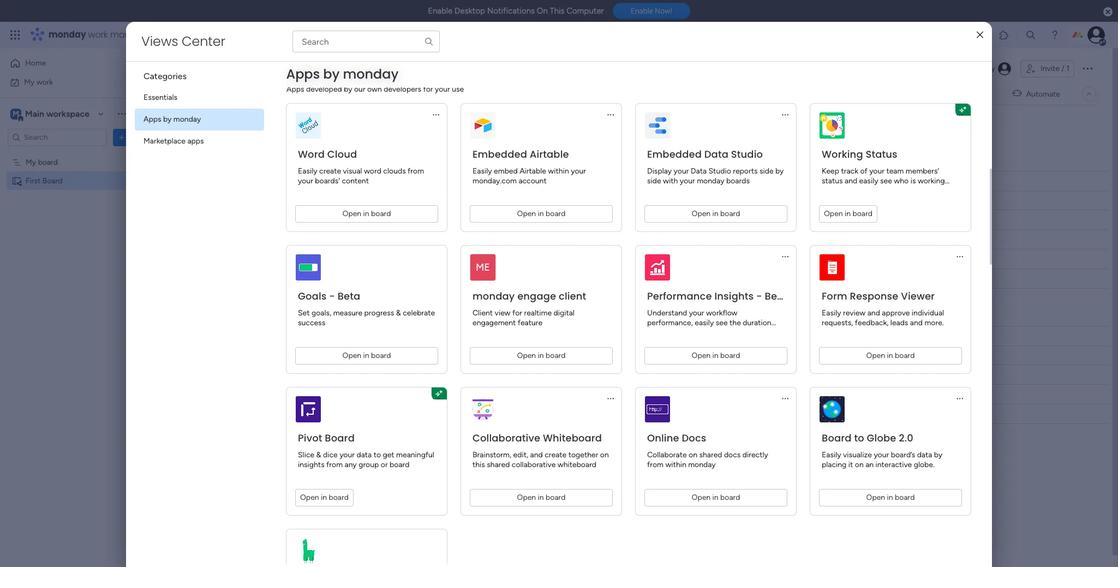 Task type: describe. For each thing, give the bounding box(es) containing it.
leads
[[891, 318, 909, 328]]

open for embed
[[517, 209, 536, 218]]

within inside the online docs collaborate on shared docs directly from within monday
[[666, 460, 687, 469]]

working status keep track of your team members' status and easily see who is working from where
[[822, 147, 945, 195]]

marketplace
[[144, 136, 186, 146]]

board for form response viewer
[[895, 351, 915, 360]]

display
[[647, 166, 672, 176]]

monday work management
[[49, 28, 170, 41]]

open for edit,
[[517, 493, 536, 502]]

from inside working status keep track of your team members' status and easily see who is working from where
[[822, 186, 838, 195]]

0 vertical spatial data
[[705, 147, 729, 161]]

invite / 1
[[1041, 64, 1070, 73]]

board down search in workspace "field"
[[38, 157, 58, 167]]

for inside the monday engage client client view for realtime digital engagement feature
[[513, 308, 522, 318]]

create inside word cloud easily create visual word clouds from your boards' content
[[319, 166, 341, 176]]

in for client
[[538, 351, 544, 360]]

working for on
[[454, 196, 482, 205]]

how
[[727, 328, 741, 337]]

client
[[473, 308, 493, 318]]

group
[[359, 460, 379, 469]]

Search for a column type search field
[[293, 31, 440, 52]]

performance,
[[647, 318, 693, 328]]

date
[[545, 176, 561, 185]]

engagement
[[473, 318, 516, 328]]

in for create
[[363, 209, 369, 218]]

shareable board image
[[163, 62, 176, 75]]

2 nov from the top
[[552, 236, 565, 244]]

& inside goals - beta set goals, measure progress & celebrate success
[[396, 308, 401, 318]]

enable now! button
[[613, 3, 690, 19]]

engage
[[518, 289, 556, 303]]

2 vertical spatial task
[[279, 331, 294, 340]]

and up feedback,
[[868, 308, 880, 318]]

create inside collaborative whiteboard brainstorm, edit, and create together on this shared collaborative whiteboard
[[545, 450, 567, 460]]

open in board for edit,
[[517, 493, 566, 502]]

1 18 nov from the top
[[543, 216, 565, 224]]

data inside the pivot board slice & dice your data to get meaningful insights from any group or board
[[357, 450, 372, 460]]

in for track
[[845, 209, 851, 218]]

status
[[822, 176, 843, 186]]

easily inside working status keep track of your team members' status and easily see who is working from where
[[860, 176, 879, 186]]

monday.com
[[473, 176, 517, 186]]

in for display
[[713, 209, 719, 218]]

insights
[[715, 289, 754, 303]]

use
[[452, 85, 464, 94]]

my work button
[[7, 73, 117, 91]]

open in board for beta
[[692, 351, 740, 360]]

open in board button for easily
[[819, 347, 962, 365]]

help image
[[1050, 29, 1061, 40]]

open in board for on
[[692, 493, 740, 502]]

1 vertical spatial airtable
[[520, 166, 546, 176]]

viewer
[[901, 289, 935, 303]]

plans
[[206, 30, 224, 39]]

home
[[25, 58, 46, 68]]

board for embedded data studio
[[721, 209, 740, 218]]

form
[[822, 289, 848, 303]]

keep
[[822, 166, 840, 176]]

feature
[[518, 318, 543, 328]]

shared inside the online docs collaborate on shared docs directly from within monday
[[700, 450, 722, 460]]

collaborate
[[647, 450, 687, 460]]

done
[[467, 215, 485, 224]]

hide
[[448, 118, 464, 127]]

own
[[367, 85, 382, 94]]

enable desktop notifications on this computer
[[428, 6, 604, 16]]

views center
[[141, 32, 226, 50]]

enable for enable now!
[[631, 7, 653, 15]]

board left show board description image
[[220, 56, 271, 81]]

word
[[298, 147, 325, 161]]

add to favorites image
[[298, 63, 309, 74]]

in for beta
[[713, 351, 719, 360]]

apps inside option
[[144, 115, 161, 124]]

progress
[[364, 308, 394, 318]]

performance insights - beta understand your workflow performance, easily see the duration tasks were "stuck" and how to improve
[[647, 289, 788, 337]]

me
[[476, 261, 490, 273]]

your up with
[[674, 166, 689, 176]]

automate
[[1026, 89, 1061, 99]]

1 18 from the top
[[543, 216, 551, 224]]

board for goals - beta
[[371, 351, 391, 360]]

board's
[[891, 450, 916, 460]]

categories heading
[[135, 62, 264, 87]]

who
[[894, 176, 909, 186]]

in for easily
[[887, 351, 893, 360]]

- inside goals - beta set goals, measure progress & celebrate success
[[329, 289, 335, 303]]

1 horizontal spatial apps by monday
[[287, 65, 399, 83]]

2 18 from the top
[[543, 371, 551, 379]]

board to globe 2.0 easily visualize your board's data by placing it on an interactive globe.
[[822, 431, 943, 469]]

open for easily
[[867, 351, 885, 360]]

by inside board to globe 2.0 easily visualize your board's data by placing it on an interactive globe.
[[934, 450, 943, 460]]

monday inside embedded data studio display your data studio reports side by side with your monday boards
[[697, 176, 725, 186]]

more.
[[925, 318, 944, 328]]

now!
[[655, 7, 672, 15]]

track
[[841, 166, 859, 176]]

on inside the online docs collaborate on shared docs directly from within monday
[[689, 450, 698, 460]]

show board description image
[[279, 63, 292, 74]]

management
[[110, 28, 170, 41]]

2 16 from the top
[[543, 352, 550, 360]]

your inside board to globe 2.0 easily visualize your board's data by placing it on an interactive globe.
[[874, 450, 889, 460]]

from inside the pivot board slice & dice your data to get meaningful insights from any group or board
[[327, 460, 343, 469]]

open in board button for on
[[645, 489, 788, 507]]

invite / 1 button
[[1021, 60, 1075, 78]]

whiteboard
[[543, 431, 602, 445]]

hide button
[[430, 114, 470, 132]]

apps image
[[999, 29, 1010, 40]]

whiteboard
[[558, 460, 597, 469]]

in for on
[[713, 493, 719, 502]]

main workspace
[[25, 108, 90, 119]]

cloud
[[327, 147, 357, 161]]

members'
[[906, 166, 939, 176]]

open in board button for display
[[645, 205, 788, 223]]

open in board button for set
[[295, 347, 438, 365]]

in for edit,
[[538, 493, 544, 502]]

open in board button for &
[[295, 489, 354, 507]]

your inside apps by monday apps developed by our own developers for your use
[[435, 85, 450, 94]]

form response viewer easily review and approve individual requests, feedback, leads and more.
[[822, 289, 944, 328]]

visualize
[[843, 450, 872, 460]]

globe.
[[914, 460, 935, 469]]

apps by monday inside option
[[144, 115, 201, 124]]

open in board button for embed
[[470, 205, 613, 223]]

on down monday.com
[[484, 196, 492, 205]]

open for beta
[[692, 351, 711, 360]]

visual
[[343, 166, 362, 176]]

invite
[[1041, 64, 1060, 73]]

First Board field
[[179, 56, 274, 81]]

open for on
[[692, 493, 711, 502]]

0 horizontal spatial side
[[647, 176, 661, 186]]

monday engage client client view for realtime digital engagement feature
[[473, 289, 587, 328]]

embedded airtable easily embed airtable within your monday.com account
[[473, 147, 586, 186]]

1 vertical spatial studio
[[709, 166, 731, 176]]

notifications
[[487, 6, 535, 16]]

board for working status
[[853, 209, 873, 218]]

0 vertical spatial airtable
[[530, 147, 569, 161]]

beta inside performance insights - beta understand your workflow performance, easily see the duration tasks were "stuck" and how to improve
[[765, 289, 788, 303]]

categories list box
[[135, 62, 273, 152]]

see inside performance insights - beta understand your workflow performance, easily see the duration tasks were "stuck" and how to improve
[[716, 318, 728, 328]]

meaningful
[[396, 450, 434, 460]]

and inside working status keep track of your team members' status and easily see who is working from where
[[845, 176, 858, 186]]

0 vertical spatial first board
[[181, 56, 271, 81]]

main
[[25, 108, 44, 119]]

collaborative
[[512, 460, 556, 469]]

shared inside collaborative whiteboard brainstorm, edit, and create together on this shared collaborative whiteboard
[[487, 460, 510, 469]]

developers
[[384, 85, 421, 94]]

status inside status 'field'
[[465, 176, 487, 185]]

your inside performance insights - beta understand your workflow performance, easily see the duration tasks were "stuck" and how to improve
[[689, 308, 704, 318]]

apps by monday option
[[135, 109, 264, 130]]

on
[[537, 6, 548, 16]]

2 16 nov from the top
[[543, 352, 565, 360]]

my for my work
[[24, 77, 35, 87]]

open in board button for create
[[295, 205, 438, 223]]

open in board for &
[[300, 493, 349, 502]]

easily inside form response viewer easily review and approve individual requests, feedback, leads and more.
[[822, 308, 842, 318]]

get
[[383, 450, 394, 460]]

for inside apps by monday apps developed by our own developers for your use
[[423, 85, 433, 94]]

developed
[[306, 85, 342, 94]]

embedded for embedded data studio
[[647, 147, 702, 161]]

person
[[300, 118, 323, 127]]

and down individual
[[910, 318, 923, 328]]

view
[[495, 308, 511, 318]]

easily inside embedded airtable easily embed airtable within your monday.com account
[[473, 166, 492, 176]]

by inside option
[[163, 115, 172, 124]]

Search field
[[244, 115, 277, 130]]

open for display
[[692, 209, 711, 218]]

0 horizontal spatial first board
[[26, 176, 63, 185]]

Status field
[[462, 175, 490, 187]]

docs
[[724, 450, 741, 460]]

workspace image
[[10, 108, 21, 120]]

edit,
[[513, 450, 529, 460]]

your inside working status keep track of your team members' status and easily see who is working from where
[[870, 166, 885, 176]]

digital
[[554, 308, 575, 318]]

see plans button
[[176, 27, 229, 43]]

your inside word cloud easily create visual word clouds from your boards' content
[[298, 176, 313, 186]]

feedback,
[[855, 318, 889, 328]]

v2 search image
[[236, 117, 244, 129]]

board for monday engage client
[[546, 351, 566, 360]]

open in board button for track
[[819, 205, 878, 223]]



Task type: vqa. For each thing, say whether or not it's contained in the screenshot.
Pivot
yes



Task type: locate. For each thing, give the bounding box(es) containing it.
1 horizontal spatial it
[[849, 460, 853, 469]]

open in board down progress
[[343, 351, 391, 360]]

workspace
[[46, 108, 90, 119]]

desktop
[[455, 6, 485, 16]]

0 vertical spatial within
[[548, 166, 569, 176]]

for right the developers
[[423, 85, 433, 94]]

open down feedback,
[[867, 351, 885, 360]]

board down get
[[390, 460, 410, 469]]

1 horizontal spatial see
[[881, 176, 892, 186]]

work for my
[[36, 77, 53, 87]]

open in board down docs
[[692, 493, 740, 502]]

my inside list box
[[26, 157, 36, 167]]

0 horizontal spatial create
[[319, 166, 341, 176]]

my inside button
[[24, 77, 35, 87]]

open in board button down 'feature'
[[470, 347, 613, 365]]

beta inside goals - beta set goals, measure progress & celebrate success
[[338, 289, 361, 303]]

0 vertical spatial 16
[[543, 236, 550, 244]]

and up collaborative
[[530, 450, 543, 460]]

side right reports
[[760, 166, 774, 176]]

airtable up 'date'
[[530, 147, 569, 161]]

open in board button for edit,
[[470, 489, 613, 507]]

directly
[[743, 450, 769, 460]]

on inside collaborative whiteboard brainstorm, edit, and create together on this shared collaborative whiteboard
[[600, 450, 609, 460]]

"stuck"
[[686, 328, 710, 337]]

first down center
[[181, 56, 216, 81]]

this
[[550, 6, 565, 16]]

menu image for form response viewer
[[956, 252, 965, 261]]

0 vertical spatial 18
[[543, 216, 551, 224]]

work
[[88, 28, 108, 41], [36, 77, 53, 87]]

1 horizontal spatial easily
[[860, 176, 879, 186]]

in down 'feature'
[[538, 351, 544, 360]]

in for 2.0
[[887, 493, 893, 502]]

to right how
[[743, 328, 751, 337]]

person element
[[396, 174, 426, 188]]

in down the 'account'
[[538, 209, 544, 218]]

open down 'feature'
[[517, 351, 536, 360]]

0 horizontal spatial within
[[548, 166, 569, 176]]

1 horizontal spatial status
[[866, 147, 898, 161]]

embedded
[[473, 147, 527, 161], [647, 147, 702, 161]]

1 horizontal spatial to
[[743, 328, 751, 337]]

within up 'date'
[[548, 166, 569, 176]]

0 horizontal spatial data
[[357, 450, 372, 460]]

your right of
[[870, 166, 885, 176]]

from down status
[[822, 186, 838, 195]]

18 nov
[[543, 216, 565, 224], [543, 371, 565, 379]]

- right "goals"
[[329, 289, 335, 303]]

your inside embedded airtable easily embed airtable within your monday.com account
[[571, 166, 586, 176]]

0 vertical spatial easily
[[860, 176, 879, 186]]

shareable board image
[[11, 176, 22, 186]]

boards
[[727, 176, 750, 186]]

open down "stuck"
[[692, 351, 711, 360]]

1 vertical spatial task
[[279, 176, 294, 185]]

0 vertical spatial shared
[[700, 450, 722, 460]]

0 vertical spatial menu image
[[432, 110, 441, 119]]

success
[[298, 318, 325, 328]]

your inside the pivot board slice & dice your data to get meaningful insights from any group or board
[[340, 450, 355, 460]]

and up the "where"
[[845, 176, 858, 186]]

measure
[[333, 308, 363, 318]]

easily inside performance insights - beta understand your workflow performance, easily see the duration tasks were "stuck" and how to improve
[[695, 318, 714, 328]]

board for pivot board
[[329, 493, 349, 502]]

0 horizontal spatial menu image
[[432, 110, 441, 119]]

enable inside button
[[631, 7, 653, 15]]

boards'
[[315, 176, 340, 186]]

monday inside option
[[173, 115, 201, 124]]

open in board button down docs
[[645, 489, 788, 507]]

easily up requests,
[[822, 308, 842, 318]]

individual
[[912, 308, 944, 318]]

1 - from the left
[[329, 289, 335, 303]]

open in board down boards
[[692, 209, 740, 218]]

1 vertical spatial shared
[[487, 460, 510, 469]]

1 vertical spatial see
[[716, 318, 728, 328]]

select product image
[[10, 29, 21, 40]]

0 horizontal spatial enable
[[428, 6, 453, 16]]

open for 2.0
[[867, 493, 885, 502]]

online
[[647, 431, 679, 445]]

invite members image
[[975, 29, 986, 40]]

open down collaborative
[[517, 493, 536, 502]]

/
[[1062, 64, 1065, 73]]

1 vertical spatial 18
[[543, 371, 551, 379]]

board for board to globe 2.0
[[895, 493, 915, 502]]

0 vertical spatial create
[[319, 166, 341, 176]]

open in board for create
[[343, 209, 391, 218]]

search everything image
[[1026, 29, 1037, 40]]

side
[[760, 166, 774, 176], [647, 176, 661, 186]]

shared down brainstorm,
[[487, 460, 510, 469]]

open in board button down "insights"
[[295, 489, 354, 507]]

easily down of
[[860, 176, 879, 186]]

open in board for 2.0
[[867, 493, 915, 502]]

menu image
[[606, 110, 615, 119], [781, 110, 790, 119], [956, 110, 965, 119], [781, 252, 790, 261], [432, 394, 441, 403], [606, 394, 615, 403], [781, 394, 790, 403], [956, 394, 965, 403]]

in for set
[[363, 351, 369, 360]]

in down the "where"
[[845, 209, 851, 218]]

shared left docs
[[700, 450, 722, 460]]

board for embedded airtable
[[546, 209, 566, 218]]

from inside word cloud easily create visual word clouds from your boards' content
[[408, 166, 424, 176]]

in for embed
[[538, 209, 544, 218]]

clouds
[[383, 166, 406, 176]]

0 horizontal spatial for
[[423, 85, 433, 94]]

new
[[170, 118, 186, 127]]

0 vertical spatial work
[[88, 28, 108, 41]]

1 horizontal spatial first
[[181, 56, 216, 81]]

option
[[0, 152, 139, 154]]

0 horizontal spatial first
[[26, 176, 41, 185]]

in down progress
[[363, 351, 369, 360]]

to inside the pivot board slice & dice your data to get meaningful insights from any group or board
[[374, 450, 381, 460]]

board inside the pivot board slice & dice your data to get meaningful insights from any group or board
[[390, 460, 410, 469]]

goals
[[298, 289, 327, 303]]

data
[[705, 147, 729, 161], [691, 166, 707, 176]]

for
[[423, 85, 433, 94], [513, 308, 522, 318]]

- inside performance insights - beta understand your workflow performance, easily see the duration tasks were "stuck" and how to improve
[[757, 289, 762, 303]]

1 data from the left
[[357, 450, 372, 460]]

enable left now!
[[631, 7, 653, 15]]

open in board down how
[[692, 351, 740, 360]]

1 vertical spatial working
[[454, 196, 482, 205]]

1 horizontal spatial work
[[88, 28, 108, 41]]

goals,
[[312, 308, 331, 318]]

1 horizontal spatial embedded
[[647, 147, 702, 161]]

menu image for performance insights - beta
[[781, 252, 790, 261]]

tasks
[[647, 328, 665, 337]]

globe
[[867, 431, 897, 445]]

and left how
[[712, 328, 725, 337]]

open in board button down the "where"
[[819, 205, 878, 223]]

is
[[911, 176, 916, 186]]

search image
[[424, 37, 434, 46]]

person button
[[283, 114, 330, 132]]

open in board for track
[[824, 209, 873, 218]]

1 vertical spatial 16 nov
[[543, 352, 565, 360]]

0 horizontal spatial work
[[36, 77, 53, 87]]

0 horizontal spatial shared
[[487, 460, 510, 469]]

data right display on the top right of the page
[[691, 166, 707, 176]]

1 horizontal spatial shared
[[700, 450, 722, 460]]

board down whiteboard
[[546, 493, 566, 502]]

in down performance insights - beta understand your workflow performance, easily see the duration tasks were "stuck" and how to improve
[[713, 351, 719, 360]]

1 embedded from the left
[[473, 147, 527, 161]]

working up done
[[454, 196, 482, 205]]

0 horizontal spatial apps by monday
[[144, 115, 201, 124]]

it inside board to globe 2.0 easily visualize your board's data by placing it on an interactive globe.
[[849, 460, 853, 469]]

1
[[1067, 64, 1070, 73]]

open for set
[[343, 351, 361, 360]]

status inside working status keep track of your team members' status and easily see who is working from where
[[866, 147, 898, 161]]

new task
[[170, 118, 203, 127]]

1 horizontal spatial menu image
[[956, 252, 965, 261]]

review
[[843, 308, 866, 318]]

see plans
[[191, 30, 224, 39]]

enable for enable desktop notifications on this computer
[[428, 6, 453, 16]]

embed
[[494, 166, 518, 176]]

0 horizontal spatial &
[[316, 450, 321, 460]]

see inside working status keep track of your team members' status and easily see who is working from where
[[881, 176, 892, 186]]

to inside performance insights - beta understand your workflow performance, easily see the duration tasks were "stuck" and how to improve
[[743, 328, 751, 337]]

airtable up the 'account'
[[520, 166, 546, 176]]

1 16 from the top
[[543, 236, 550, 244]]

open in board button for client
[[470, 347, 613, 365]]

easily
[[298, 166, 318, 176], [473, 166, 492, 176], [822, 308, 842, 318], [822, 450, 842, 460]]

open in board for embed
[[517, 209, 566, 218]]

status up working on it
[[465, 176, 487, 185]]

it down visualize on the right
[[849, 460, 853, 469]]

and inside performance insights - beta understand your workflow performance, easily see the duration tasks were "stuck" and how to improve
[[712, 328, 725, 337]]

on down visualize on the right
[[855, 460, 864, 469]]

studio up boards
[[709, 166, 731, 176]]

menu image for embedded airtable
[[606, 110, 615, 119]]

1 vertical spatial to
[[855, 431, 865, 445]]

see down 'workflow' at the right bottom
[[716, 318, 728, 328]]

1 horizontal spatial data
[[917, 450, 933, 460]]

open in board for display
[[692, 209, 740, 218]]

by inside embedded data studio display your data studio reports side by side with your monday boards
[[776, 166, 784, 176]]

open in board button down how
[[645, 347, 788, 365]]

in down the online docs collaborate on shared docs directly from within monday
[[713, 493, 719, 502]]

4 nov from the top
[[552, 371, 565, 379]]

1 horizontal spatial &
[[396, 308, 401, 318]]

work inside button
[[36, 77, 53, 87]]

1 horizontal spatial within
[[666, 460, 687, 469]]

easily
[[860, 176, 879, 186], [695, 318, 714, 328]]

monday inside the online docs collaborate on shared docs directly from within monday
[[688, 460, 716, 469]]

collapse board header image
[[1085, 90, 1094, 98]]

monday inside apps by monday apps developed by our own developers for your use
[[343, 66, 399, 84]]

together
[[569, 450, 598, 460]]

2 beta from the left
[[765, 289, 788, 303]]

data inside board to globe 2.0 easily visualize your board's data by placing it on an interactive globe.
[[917, 450, 933, 460]]

board inside board to globe 2.0 easily visualize your board's data by placing it on an interactive globe.
[[822, 431, 852, 445]]

your left the boards'
[[298, 176, 313, 186]]

Search in workspace field
[[23, 131, 91, 144]]

and inside collaborative whiteboard brainstorm, edit, and create together on this shared collaborative whiteboard
[[530, 450, 543, 460]]

0 horizontal spatial beta
[[338, 289, 361, 303]]

my
[[24, 77, 35, 87], [26, 157, 36, 167]]

my down home
[[24, 77, 35, 87]]

within down collaborate in the bottom right of the page
[[666, 460, 687, 469]]

open for &
[[300, 493, 319, 502]]

open down "insights"
[[300, 493, 319, 502]]

on inside board to globe 2.0 easily visualize your board's data by placing it on an interactive globe.
[[855, 460, 864, 469]]

marketplace apps option
[[135, 130, 264, 152]]

within inside embedded airtable easily embed airtable within your monday.com account
[[548, 166, 569, 176]]

account
[[519, 176, 547, 186]]

1 horizontal spatial -
[[757, 289, 762, 303]]

1 vertical spatial 16
[[543, 352, 550, 360]]

goals - beta set goals, measure progress & celebrate success
[[298, 289, 435, 328]]

1 vertical spatial it
[[849, 460, 853, 469]]

0 horizontal spatial it
[[494, 196, 499, 205]]

1 vertical spatial data
[[691, 166, 707, 176]]

0 vertical spatial task
[[188, 118, 203, 127]]

open in board down content
[[343, 209, 391, 218]]

board for word cloud
[[371, 209, 391, 218]]

open for track
[[824, 209, 843, 218]]

easily up monday.com
[[473, 166, 492, 176]]

0 horizontal spatial easily
[[695, 318, 714, 328]]

dapulse close image
[[1104, 7, 1113, 17]]

open in board button for 2.0
[[819, 489, 962, 507]]

board down the "where"
[[853, 209, 873, 218]]

& left dice
[[316, 450, 321, 460]]

dapulse x slim image
[[977, 31, 984, 39]]

easily down word
[[298, 166, 318, 176]]

jacob simon image
[[1088, 26, 1105, 44]]

from down collaborate in the bottom right of the page
[[647, 460, 664, 469]]

working inside working status keep track of your team members' status and easily see who is working from where
[[822, 147, 863, 161]]

0 horizontal spatial working
[[454, 196, 482, 205]]

activity
[[969, 64, 996, 73]]

1 horizontal spatial first board
[[181, 56, 271, 81]]

in down "insights"
[[321, 493, 327, 502]]

duration
[[743, 318, 772, 328]]

menu image
[[432, 110, 441, 119], [956, 252, 965, 261]]

board down boards
[[721, 209, 740, 218]]

board
[[38, 157, 58, 167], [371, 209, 391, 218], [546, 209, 566, 218], [721, 209, 740, 218], [853, 209, 873, 218], [371, 351, 391, 360], [546, 351, 566, 360], [721, 351, 740, 360], [895, 351, 915, 360], [390, 460, 410, 469], [329, 493, 349, 502], [546, 493, 566, 502], [721, 493, 740, 502], [895, 493, 915, 502]]

1 vertical spatial work
[[36, 77, 53, 87]]

easily inside word cloud easily create visual word clouds from your boards' content
[[298, 166, 318, 176]]

from down dice
[[327, 460, 343, 469]]

board down how
[[721, 351, 740, 360]]

1 vertical spatial create
[[545, 450, 567, 460]]

your up interactive
[[874, 450, 889, 460]]

from
[[408, 166, 424, 176], [822, 186, 838, 195], [327, 460, 343, 469], [647, 460, 664, 469]]

menu image for word cloud
[[432, 110, 441, 119]]

0 vertical spatial 18 nov
[[543, 216, 565, 224]]

0 horizontal spatial -
[[329, 289, 335, 303]]

16
[[543, 236, 550, 244], [543, 352, 550, 360]]

2 - from the left
[[757, 289, 762, 303]]

1 horizontal spatial beta
[[765, 289, 788, 303]]

set
[[298, 308, 310, 318]]

data up group
[[357, 450, 372, 460]]

1 vertical spatial menu image
[[956, 252, 965, 261]]

to left get
[[374, 450, 381, 460]]

improve
[[752, 328, 780, 337]]

0 vertical spatial to
[[743, 328, 751, 337]]

open down the online docs collaborate on shared docs directly from within monday
[[692, 493, 711, 502]]

2 horizontal spatial to
[[855, 431, 865, 445]]

0 vertical spatial side
[[760, 166, 774, 176]]

approve
[[882, 308, 910, 318]]

menu image for collaborative whiteboard
[[606, 394, 615, 403]]

open for client
[[517, 351, 536, 360]]

1 vertical spatial &
[[316, 450, 321, 460]]

&
[[396, 308, 401, 318], [316, 450, 321, 460]]

monday inside the monday engage client client view for realtime digital engagement feature
[[473, 289, 515, 303]]

0 vertical spatial apps by monday
[[287, 65, 399, 83]]

see
[[191, 30, 204, 39]]

open in board
[[343, 209, 391, 218], [517, 209, 566, 218], [692, 209, 740, 218], [824, 209, 873, 218], [343, 351, 391, 360], [517, 351, 566, 360], [692, 351, 740, 360], [867, 351, 915, 360], [300, 493, 349, 502], [517, 493, 566, 502], [692, 493, 740, 502], [867, 493, 915, 502]]

studio up reports
[[731, 147, 763, 161]]

0 vertical spatial see
[[881, 176, 892, 186]]

0 vertical spatial &
[[396, 308, 401, 318]]

easily inside board to globe 2.0 easily visualize your board's data by placing it on an interactive globe.
[[822, 450, 842, 460]]

board for performance insights - beta
[[721, 351, 740, 360]]

open down the "where"
[[824, 209, 843, 218]]

list box containing my board
[[0, 151, 139, 337]]

dice
[[323, 450, 338, 460]]

in down interactive
[[887, 493, 893, 502]]

Date field
[[542, 175, 564, 187]]

performance
[[647, 289, 712, 303]]

apps
[[187, 136, 204, 146]]

open down an
[[867, 493, 885, 502]]

workspace selection element
[[10, 107, 91, 121]]

essentials option
[[135, 87, 264, 109]]

monday
[[49, 28, 86, 41], [343, 65, 399, 83], [343, 66, 399, 84], [173, 115, 201, 124], [697, 176, 725, 186], [473, 289, 515, 303], [688, 460, 716, 469]]

1 horizontal spatial enable
[[631, 7, 653, 15]]

1 horizontal spatial create
[[545, 450, 567, 460]]

1 vertical spatial first board
[[26, 176, 63, 185]]

0 vertical spatial studio
[[731, 147, 763, 161]]

open in board for client
[[517, 351, 566, 360]]

1 vertical spatial 18 nov
[[543, 371, 565, 379]]

your up "stuck"
[[689, 308, 704, 318]]

celebrate
[[403, 308, 435, 318]]

open in board down the "where"
[[824, 209, 873, 218]]

studio
[[731, 147, 763, 161], [709, 166, 731, 176]]

0 horizontal spatial see
[[716, 318, 728, 328]]

board for online docs
[[721, 493, 740, 502]]

reports
[[733, 166, 758, 176]]

2 vertical spatial to
[[374, 450, 381, 460]]

board down progress
[[371, 351, 391, 360]]

board down my board
[[42, 176, 63, 185]]

0 vertical spatial first
[[181, 56, 216, 81]]

0 horizontal spatial embedded
[[473, 147, 527, 161]]

2 embedded from the left
[[647, 147, 702, 161]]

board down the date field on the top
[[546, 209, 566, 218]]

beta
[[338, 289, 361, 303], [765, 289, 788, 303]]

board down "word" on the top left of page
[[371, 209, 391, 218]]

new task button
[[165, 114, 207, 132]]

0 vertical spatial for
[[423, 85, 433, 94]]

embedded up "embed"
[[473, 147, 527, 161]]

work for monday
[[88, 28, 108, 41]]

open in board button for beta
[[645, 347, 788, 365]]

0 vertical spatial it
[[494, 196, 499, 205]]

easily up placing
[[822, 450, 842, 460]]

None search field
[[293, 31, 440, 52]]

board down interactive
[[895, 493, 915, 502]]

in for &
[[321, 493, 327, 502]]

content
[[342, 176, 369, 186]]

list box
[[0, 151, 139, 337]]

work down home
[[36, 77, 53, 87]]

to inside board to globe 2.0 easily visualize your board's data by placing it on an interactive globe.
[[855, 431, 865, 445]]

0 vertical spatial working
[[822, 147, 863, 161]]

16 nov
[[543, 236, 565, 244], [543, 352, 565, 360]]

from inside the online docs collaborate on shared docs directly from within monday
[[647, 460, 664, 469]]

- right insights
[[757, 289, 762, 303]]

open in board button
[[295, 205, 438, 223], [470, 205, 613, 223], [645, 205, 788, 223], [819, 205, 878, 223], [295, 347, 438, 365], [470, 347, 613, 365], [645, 347, 788, 365], [819, 347, 962, 365], [295, 489, 354, 507], [470, 489, 613, 507], [645, 489, 788, 507], [819, 489, 962, 507]]

task inside button
[[188, 118, 203, 127]]

1 beta from the left
[[338, 289, 361, 303]]

embedded for embedded airtable
[[473, 147, 527, 161]]

1 vertical spatial easily
[[695, 318, 714, 328]]

where
[[840, 186, 862, 195]]

board inside the pivot board slice & dice your data to get meaningful insights from any group or board
[[325, 431, 355, 445]]

1 vertical spatial apps by monday
[[144, 115, 201, 124]]

embedded inside embedded data studio display your data studio reports side by side with your monday boards
[[647, 147, 702, 161]]

0 vertical spatial my
[[24, 77, 35, 87]]

open in board for easily
[[867, 351, 915, 360]]

1 horizontal spatial side
[[760, 166, 774, 176]]

0 vertical spatial status
[[866, 147, 898, 161]]

menu image for board to globe 2.0
[[956, 394, 965, 403]]

1 nov from the top
[[552, 216, 565, 224]]

apps by monday apps developed by our own developers for your use
[[287, 66, 464, 94]]

menu image for embedded data studio
[[781, 110, 790, 119]]

create
[[319, 166, 341, 176], [545, 450, 567, 460]]

1 horizontal spatial working
[[822, 147, 863, 161]]

menu image for online docs
[[781, 394, 790, 403]]

open down embedded data studio display your data studio reports side by side with your monday boards
[[692, 209, 711, 218]]

open in board button down leads
[[819, 347, 962, 365]]

from right clouds
[[408, 166, 424, 176]]

0 vertical spatial 16 nov
[[543, 236, 565, 244]]

2 data from the left
[[917, 450, 933, 460]]

0 horizontal spatial status
[[465, 176, 487, 185]]

embedded inside embedded airtable easily embed airtable within your monday.com account
[[473, 147, 527, 161]]

open in board down the 'account'
[[517, 209, 566, 218]]

our
[[354, 85, 366, 94]]

were
[[667, 328, 684, 337]]

center
[[182, 32, 226, 50]]

open in board for set
[[343, 351, 391, 360]]

1 vertical spatial first
[[26, 176, 41, 185]]

autopilot image
[[1013, 86, 1022, 100]]

placing
[[822, 460, 847, 469]]

1 16 nov from the top
[[543, 236, 565, 244]]

in down content
[[363, 209, 369, 218]]

my for my board
[[26, 157, 36, 167]]

0 horizontal spatial to
[[374, 450, 381, 460]]

on right together
[[600, 450, 609, 460]]

enable left desktop
[[428, 6, 453, 16]]

open down content
[[343, 209, 361, 218]]

word
[[364, 166, 382, 176]]

beta up measure
[[338, 289, 361, 303]]

1 vertical spatial status
[[465, 176, 487, 185]]

see down team
[[881, 176, 892, 186]]

working up track
[[822, 147, 863, 161]]

work left management
[[88, 28, 108, 41]]

your right with
[[680, 176, 695, 186]]

1 horizontal spatial for
[[513, 308, 522, 318]]

2 18 nov from the top
[[543, 371, 565, 379]]

by
[[324, 65, 340, 83], [324, 66, 340, 84], [344, 85, 352, 94], [163, 115, 172, 124], [776, 166, 784, 176], [934, 450, 943, 460]]

1 vertical spatial for
[[513, 308, 522, 318]]

board for collaborative whiteboard
[[546, 493, 566, 502]]

on
[[484, 196, 492, 205], [600, 450, 609, 460], [689, 450, 698, 460], [855, 460, 864, 469]]

3 nov from the top
[[552, 352, 565, 360]]

open in board button down content
[[295, 205, 438, 223]]

first board down my board
[[26, 176, 63, 185]]

& inside the pivot board slice & dice your data to get meaningful insights from any group or board
[[316, 450, 321, 460]]

see
[[881, 176, 892, 186], [716, 318, 728, 328]]

1 vertical spatial my
[[26, 157, 36, 167]]

on down "docs"
[[689, 450, 698, 460]]

open in board down 'feature'
[[517, 351, 566, 360]]

open in board down collaborative
[[517, 493, 566, 502]]

slice
[[298, 450, 315, 460]]

1 vertical spatial within
[[666, 460, 687, 469]]

1 vertical spatial side
[[647, 176, 661, 186]]

open for create
[[343, 209, 361, 218]]

working for status
[[822, 147, 863, 161]]

data up globe.
[[917, 450, 933, 460]]



